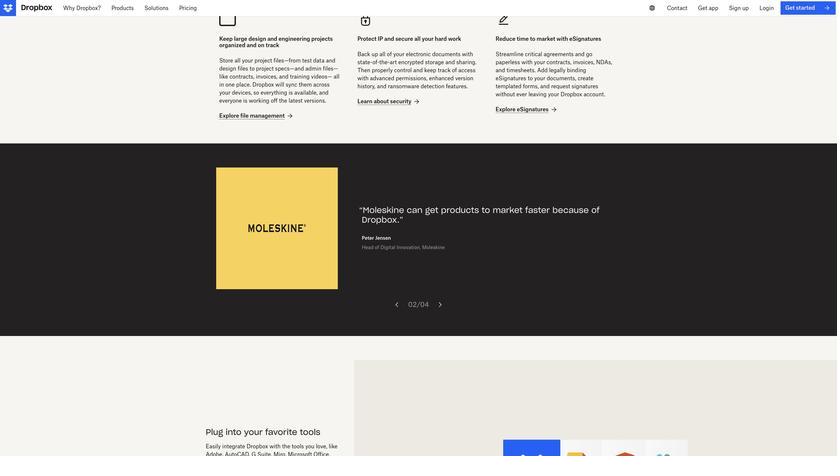 Task type: describe. For each thing, give the bounding box(es) containing it.
g
[[252, 451, 256, 456]]

solutions button
[[139, 0, 174, 16]]

encrypted
[[399, 59, 424, 66]]

of-
[[373, 59, 380, 66]]

everyone
[[219, 97, 242, 104]]

track inside back up all of your electronic documents with state-of-the-art encrypted storage and sharing. then properly control and keep track of access with advanced permissions, enhanced version history, and ransomware detection features.
[[438, 67, 451, 74]]

microsoft
[[288, 451, 312, 456]]

a folder image
[[219, 12, 342, 28]]

training
[[290, 73, 310, 80]]

with up sharing.
[[462, 51, 473, 58]]

and down paperless on the right of the page
[[496, 67, 505, 74]]

and right ip
[[385, 35, 394, 42]]

and up leaving
[[541, 83, 550, 90]]

miro,
[[274, 451, 287, 456]]

peter jensen
[[362, 235, 391, 241]]

learn about security link
[[358, 98, 421, 106]]

why
[[63, 5, 75, 11]]

detection
[[421, 83, 445, 90]]

create
[[578, 75, 594, 82]]

all up files
[[235, 57, 241, 64]]

latest
[[289, 97, 303, 104]]

sign up
[[729, 5, 749, 11]]

all right secure
[[415, 35, 421, 42]]

contact
[[667, 5, 688, 11]]

moleskine logo image
[[248, 224, 306, 232]]

specs—and
[[275, 65, 304, 72]]

contact button
[[662, 0, 693, 16]]

in
[[219, 81, 224, 88]]

02/04
[[408, 300, 429, 308]]

invoices, inside store all your project files—from test data and design files to project specs—and admin files— like contracts, invoices, and training videos— all in one place. dropbox will sync them across your devices, so everything is available, and everyone is working off the latest versions.
[[256, 73, 278, 80]]

state-
[[358, 59, 373, 66]]

up for sign
[[743, 5, 749, 11]]

design inside store all your project files—from test data and design files to project specs—and admin files— like contracts, invoices, and training videos— all in one place. dropbox will sync them across your devices, so everything is available, and everyone is working off the latest versions.
[[219, 65, 236, 72]]

file
[[241, 112, 249, 119]]

ransomware
[[388, 83, 419, 90]]

paperless
[[496, 59, 520, 66]]

time
[[517, 35, 529, 42]]

market inside ""moleskine can get products to market faster because of dropbox.""
[[493, 205, 523, 215]]

access
[[459, 67, 476, 74]]

permissions,
[[396, 75, 428, 82]]

versions.
[[304, 97, 326, 104]]

track inside keep large design and engineering projects organized and on track
[[266, 42, 279, 49]]

go
[[586, 51, 593, 58]]

documents
[[432, 51, 461, 58]]

history,
[[358, 83, 376, 90]]

your right into
[[244, 427, 263, 437]]

without
[[496, 91, 515, 98]]

data
[[313, 57, 325, 64]]

to inside store all your project files—from test data and design files to project specs—and admin files— like contracts, invoices, and training videos— all in one place. dropbox will sync them across your devices, so everything is available, and everyone is working off the latest versions.
[[250, 65, 255, 72]]

explore file management
[[219, 112, 285, 119]]

get for get started
[[786, 4, 795, 11]]

dropbox inside streamline critical agreements and go paperless with your contracts,  invoices, ndas, and timesheets. add legally binding esignatures to your documents, create templated forms, and request signatures without ever leaving your dropbox account.
[[561, 91, 582, 98]]

the-
[[380, 59, 390, 66]]

add
[[538, 67, 548, 74]]

protect ip and secure all your hard work
[[358, 35, 461, 42]]

streamline critical agreements and go paperless with your contracts,  invoices, ndas, and timesheets. add legally binding esignatures to your documents, create templated forms, and request signatures without ever leaving your dropbox account.
[[496, 51, 613, 98]]

invoices, inside streamline critical agreements and go paperless with your contracts,  invoices, ndas, and timesheets. add legally binding esignatures to your documents, create templated forms, and request signatures without ever leaving your dropbox account.
[[573, 59, 595, 66]]

app
[[709, 5, 719, 11]]

test
[[302, 57, 312, 64]]

secure
[[396, 35, 413, 42]]

products button
[[106, 0, 139, 16]]

reduce time to market with esignatures
[[496, 35, 602, 42]]

advanced
[[370, 75, 395, 82]]

on
[[258, 42, 265, 49]]

like inside store all your project files—from test data and design files to project specs—and admin files— like contracts, invoices, and training videos— all in one place. dropbox will sync them across your devices, so everything is available, and everyone is working off the latest versions.
[[219, 73, 228, 80]]

then
[[358, 67, 371, 74]]

version
[[456, 75, 474, 82]]

account.
[[584, 91, 606, 98]]

autocad,
[[225, 451, 250, 456]]

learn
[[358, 98, 373, 105]]

plug into your favorite tools
[[206, 427, 321, 437]]

files—
[[323, 65, 338, 72]]

tools inside easily integrate dropbox with the tools you love, like adobe, autocad, g suite, miro, microsoft office
[[292, 443, 304, 450]]

with down then
[[358, 75, 369, 82]]

explore file management link
[[219, 112, 294, 120]]

your down add
[[534, 75, 546, 82]]

into
[[226, 427, 242, 437]]

get started link
[[781, 1, 836, 15]]

esignatures inside streamline critical agreements and go paperless with your contracts,  invoices, ndas, and timesheets. add legally binding esignatures to your documents, create templated forms, and request signatures without ever leaving your dropbox account.
[[496, 75, 527, 82]]

0 vertical spatial esignatures
[[570, 35, 602, 42]]

sign up link
[[724, 0, 755, 16]]

store all your project files—from test data and design files to project specs—and admin files— like contracts, invoices, and training videos— all in one place. dropbox will sync them across your devices, so everything is available, and everyone is working off the latest versions.
[[219, 57, 340, 104]]

your down request
[[548, 91, 559, 98]]

your left hard on the right top of page
[[422, 35, 434, 42]]

0 vertical spatial market
[[537, 35, 556, 42]]

of inside ""moleskine can get products to market faster because of dropbox.""
[[592, 205, 600, 215]]

control
[[394, 67, 412, 74]]

contracts, inside streamline critical agreements and go paperless with your contracts,  invoices, ndas, and timesheets. add legally binding esignatures to your documents, create templated forms, and request signatures without ever leaving your dropbox account.
[[547, 59, 572, 66]]

place.
[[236, 81, 251, 88]]

one
[[226, 81, 235, 88]]

keep
[[219, 35, 233, 42]]

2 vertical spatial esignatures
[[517, 106, 549, 113]]

sharing.
[[457, 59, 477, 66]]

products
[[441, 205, 479, 215]]

critical
[[525, 51, 543, 58]]

products
[[111, 5, 134, 11]]

keep large design and engineering projects organized and on track
[[219, 35, 333, 49]]

keep
[[424, 67, 437, 74]]

learn about security
[[358, 98, 412, 105]]

dropbox logo next to the google editors logo, the microsoft office logo, and the slack logo image
[[370, 376, 821, 456]]

available,
[[294, 89, 318, 96]]

of up art
[[387, 51, 392, 58]]

and down across
[[319, 89, 329, 96]]

like inside easily integrate dropbox with the tools you love, like adobe, autocad, g suite, miro, microsoft office
[[329, 443, 338, 450]]

and down documents
[[446, 59, 455, 66]]

and up permissions,
[[414, 67, 423, 74]]



Task type: vqa. For each thing, say whether or not it's contained in the screenshot.


Task type: locate. For each thing, give the bounding box(es) containing it.
0 vertical spatial tools
[[300, 427, 321, 437]]

1 horizontal spatial explore
[[496, 106, 516, 113]]

1 vertical spatial like
[[329, 443, 338, 450]]

login
[[760, 5, 774, 11]]

your down in
[[219, 89, 231, 96]]

to inside ""moleskine can get products to market faster because of dropbox.""
[[482, 205, 490, 215]]

them
[[299, 81, 312, 88]]

of right because
[[592, 205, 600, 215]]

1 horizontal spatial contracts,
[[547, 59, 572, 66]]

invoices, up will
[[256, 73, 278, 80]]

get left app
[[698, 5, 708, 11]]

0 horizontal spatial like
[[219, 73, 228, 80]]

started
[[797, 4, 815, 11]]

forms,
[[523, 83, 539, 90]]

contracts, down files
[[230, 73, 255, 80]]

your up add
[[534, 59, 545, 66]]

1 horizontal spatial market
[[537, 35, 556, 42]]

explore esignatures link
[[496, 106, 558, 114]]

security
[[390, 98, 412, 105]]

explore down everyone on the left of page
[[219, 112, 239, 119]]

explore down without
[[496, 106, 516, 113]]

is down devices,
[[243, 97, 248, 104]]

and down 'advanced'
[[377, 83, 387, 90]]

design down store
[[219, 65, 236, 72]]

0 vertical spatial the
[[279, 97, 287, 104]]

binding
[[567, 67, 587, 74]]

a pencil image
[[496, 12, 618, 28]]

like up in
[[219, 73, 228, 80]]

with
[[557, 35, 568, 42], [462, 51, 473, 58], [522, 59, 533, 66], [358, 75, 369, 82], [270, 443, 281, 450]]

because
[[553, 205, 589, 215]]

the right off
[[279, 97, 287, 104]]

get inside popup button
[[698, 5, 708, 11]]

all inside back up all of your electronic documents with state-of-the-art encrypted storage and sharing. then properly control and keep track of access with advanced permissions, enhanced version history, and ransomware detection features.
[[380, 51, 386, 58]]

1 horizontal spatial invoices,
[[573, 59, 595, 66]]

dropbox inside store all your project files—from test data and design files to project specs—and admin files— like contracts, invoices, and training videos— all in one place. dropbox will sync them across your devices, so everything is available, and everyone is working off the latest versions.
[[253, 81, 274, 88]]

contracts, inside store all your project files—from test data and design files to project specs—and admin files— like contracts, invoices, and training videos— all in one place. dropbox will sync them across your devices, so everything is available, and everyone is working off the latest versions.
[[230, 73, 255, 80]]

2 vertical spatial dropbox
[[247, 443, 268, 450]]

suite,
[[258, 451, 272, 456]]

get app button
[[693, 0, 724, 16]]

of left the access
[[452, 67, 457, 74]]

0 vertical spatial like
[[219, 73, 228, 80]]

0 horizontal spatial get
[[698, 5, 708, 11]]

documents,
[[547, 75, 577, 82]]

project
[[255, 57, 272, 64], [256, 65, 274, 72]]

adobe,
[[206, 451, 224, 456]]

will
[[276, 81, 284, 88]]

store
[[219, 57, 233, 64]]

storage
[[425, 59, 444, 66]]

explore for explore esignatures
[[496, 106, 516, 113]]

of right head
[[375, 244, 379, 250]]

up for back
[[372, 51, 378, 58]]

1 horizontal spatial get
[[786, 4, 795, 11]]

0 horizontal spatial design
[[219, 65, 236, 72]]

track up enhanced at the top
[[438, 67, 451, 74]]

working
[[249, 97, 270, 104]]

and right on
[[268, 35, 277, 42]]

0 horizontal spatial invoices,
[[256, 73, 278, 80]]

solutions
[[145, 5, 169, 11]]

esignatures up templated
[[496, 75, 527, 82]]

dropbox
[[253, 81, 274, 88], [561, 91, 582, 98], [247, 443, 268, 450]]

esignatures up go at the top right
[[570, 35, 602, 42]]

0 horizontal spatial is
[[243, 97, 248, 104]]

features.
[[446, 83, 468, 90]]

files
[[238, 65, 248, 72]]

get left started
[[786, 4, 795, 11]]

head
[[362, 244, 374, 250]]

0 horizontal spatial up
[[372, 51, 378, 58]]

0 horizontal spatial explore
[[219, 112, 239, 119]]

up right sign
[[743, 5, 749, 11]]

and left on
[[247, 42, 257, 49]]

faster
[[526, 205, 550, 215]]

off
[[271, 97, 278, 104]]

everything
[[261, 89, 287, 96]]

properly
[[372, 67, 393, 74]]

explore esignatures
[[496, 106, 549, 113]]

0 horizontal spatial market
[[493, 205, 523, 215]]

and up files—
[[326, 57, 336, 64]]

plug
[[206, 427, 223, 437]]

1 horizontal spatial design
[[249, 35, 266, 42]]

signatures
[[572, 83, 599, 90]]

your inside back up all of your electronic documents with state-of-the-art encrypted storage and sharing. then properly control and keep track of access with advanced permissions, enhanced version history, and ransomware detection features.
[[394, 51, 405, 58]]

back up all of your electronic documents with state-of-the-art encrypted storage and sharing. then properly control and keep track of access with advanced permissions, enhanced version history, and ransomware detection features.
[[358, 51, 477, 90]]

1 vertical spatial dropbox
[[561, 91, 582, 98]]

with up agreements
[[557, 35, 568, 42]]

your up files
[[242, 57, 253, 64]]

a locked lock image
[[358, 12, 480, 28]]

explore for explore file management
[[219, 112, 239, 119]]

dropbox inside easily integrate dropbox with the tools you love, like adobe, autocad, g suite, miro, microsoft office
[[247, 443, 268, 450]]

your
[[422, 35, 434, 42], [394, 51, 405, 58], [242, 57, 253, 64], [534, 59, 545, 66], [534, 75, 546, 82], [219, 89, 231, 96], [548, 91, 559, 98], [244, 427, 263, 437]]

innovation,
[[397, 244, 421, 250]]

so
[[254, 89, 259, 96]]

to
[[530, 35, 536, 42], [250, 65, 255, 72], [528, 75, 533, 82], [482, 205, 490, 215]]

0 horizontal spatial track
[[266, 42, 279, 49]]

market up 'critical'
[[537, 35, 556, 42]]

0 horizontal spatial contracts,
[[230, 73, 255, 80]]

easily integrate dropbox with the tools you love, like adobe, autocad, g suite, miro, microsoft office
[[206, 443, 338, 456]]

1 vertical spatial contracts,
[[230, 73, 255, 80]]

dropbox down request
[[561, 91, 582, 98]]

1 vertical spatial track
[[438, 67, 451, 74]]

0 vertical spatial project
[[255, 57, 272, 64]]

"moleskine
[[359, 205, 404, 215]]

dropbox?
[[76, 5, 101, 11]]

1 vertical spatial project
[[256, 65, 274, 72]]

login link
[[755, 0, 780, 16]]

why dropbox? button
[[58, 0, 106, 16]]

with inside easily integrate dropbox with the tools you love, like adobe, autocad, g suite, miro, microsoft office
[[270, 443, 281, 450]]

project down on
[[255, 57, 272, 64]]

pricing link
[[174, 0, 202, 16]]

track right on
[[266, 42, 279, 49]]

1 horizontal spatial is
[[289, 89, 293, 96]]

pricing
[[179, 5, 197, 11]]

1 horizontal spatial track
[[438, 67, 451, 74]]

ndas,
[[596, 59, 613, 66]]

contracts, down agreements
[[547, 59, 572, 66]]

the inside store all your project files—from test data and design files to project specs—and admin files— like contracts, invoices, and training videos— all in one place. dropbox will sync them across your devices, so everything is available, and everyone is working off the latest versions.
[[279, 97, 287, 104]]

1 vertical spatial market
[[493, 205, 523, 215]]

the inside easily integrate dropbox with the tools you love, like adobe, autocad, g suite, miro, microsoft office
[[282, 443, 290, 450]]

digital
[[381, 244, 396, 250]]

get app
[[698, 5, 719, 11]]

enhanced
[[429, 75, 454, 82]]

like right love,
[[329, 443, 338, 450]]

all down files—
[[334, 73, 340, 80]]

0 vertical spatial dropbox
[[253, 81, 274, 88]]

get started
[[786, 4, 815, 11]]

sync
[[286, 81, 297, 88]]

1 vertical spatial the
[[282, 443, 290, 450]]

track
[[266, 42, 279, 49], [438, 67, 451, 74]]

dropbox."
[[362, 215, 404, 225]]

with up timesheets. in the right of the page
[[522, 59, 533, 66]]

sign
[[729, 5, 741, 11]]

contracts,
[[547, 59, 572, 66], [230, 73, 255, 80]]

moleskine
[[422, 244, 445, 250]]

0 vertical spatial is
[[289, 89, 293, 96]]

devices,
[[232, 89, 252, 96]]

agreements
[[544, 51, 574, 58]]

1 vertical spatial tools
[[292, 443, 304, 450]]

invoices, down go at the top right
[[573, 59, 595, 66]]

to right files
[[250, 65, 255, 72]]

with inside streamline critical agreements and go paperless with your contracts,  invoices, ndas, and timesheets. add legally binding esignatures to your documents, create templated forms, and request signatures without ever leaving your dropbox account.
[[522, 59, 533, 66]]

and left go at the top right
[[575, 51, 585, 58]]

get for get app
[[698, 5, 708, 11]]

to up forms,
[[528, 75, 533, 82]]

favorite
[[265, 427, 297, 437]]

0 vertical spatial design
[[249, 35, 266, 42]]

design right large
[[249, 35, 266, 42]]

0 vertical spatial up
[[743, 5, 749, 11]]

with up miro,
[[270, 443, 281, 450]]

up inside back up all of your electronic documents with state-of-the-art encrypted storage and sharing. then properly control and keep track of access with advanced permissions, enhanced version history, and ransomware detection features.
[[372, 51, 378, 58]]

to right time
[[530, 35, 536, 42]]

protect
[[358, 35, 377, 42]]

1 vertical spatial design
[[219, 65, 236, 72]]

market left faster
[[493, 205, 523, 215]]

0 vertical spatial invoices,
[[573, 59, 595, 66]]

why dropbox?
[[63, 5, 101, 11]]

is down sync
[[289, 89, 293, 96]]

dropbox up g
[[247, 443, 268, 450]]

1 vertical spatial esignatures
[[496, 75, 527, 82]]

the up miro,
[[282, 443, 290, 450]]

1 vertical spatial is
[[243, 97, 248, 104]]

reduce
[[496, 35, 516, 42]]

explore
[[496, 106, 516, 113], [219, 112, 239, 119]]

to inside streamline critical agreements and go paperless with your contracts,  invoices, ndas, and timesheets. add legally binding esignatures to your documents, create templated forms, and request signatures without ever leaving your dropbox account.
[[528, 75, 533, 82]]

to right the products
[[482, 205, 490, 215]]

design inside keep large design and engineering projects organized and on track
[[249, 35, 266, 42]]

engineering
[[279, 35, 310, 42]]

leaving
[[529, 91, 547, 98]]

your up art
[[394, 51, 405, 58]]

and up will
[[279, 73, 289, 80]]

all up the-
[[380, 51, 386, 58]]

projects
[[312, 35, 333, 42]]

dropbox up "so"
[[253, 81, 274, 88]]

0 vertical spatial track
[[266, 42, 279, 49]]

request
[[551, 83, 571, 90]]

timesheets.
[[507, 67, 536, 74]]

tools up you
[[300, 427, 321, 437]]

esignatures
[[570, 35, 602, 42], [496, 75, 527, 82], [517, 106, 549, 113]]

integrate
[[222, 443, 245, 450]]

1 horizontal spatial like
[[329, 443, 338, 450]]

esignatures down leaving
[[517, 106, 549, 113]]

tools up microsoft
[[292, 443, 304, 450]]

ip
[[378, 35, 383, 42]]

get
[[425, 205, 439, 215]]

up up the of-
[[372, 51, 378, 58]]

and
[[268, 35, 277, 42], [385, 35, 394, 42], [247, 42, 257, 49], [575, 51, 585, 58], [326, 57, 336, 64], [446, 59, 455, 66], [414, 67, 423, 74], [496, 67, 505, 74], [279, 73, 289, 80], [377, 83, 387, 90], [541, 83, 550, 90], [319, 89, 329, 96]]

0 vertical spatial contracts,
[[547, 59, 572, 66]]

1 vertical spatial invoices,
[[256, 73, 278, 80]]

large
[[234, 35, 247, 42]]

project right files
[[256, 65, 274, 72]]

1 horizontal spatial up
[[743, 5, 749, 11]]

like
[[219, 73, 228, 80], [329, 443, 338, 450]]

hard
[[435, 35, 447, 42]]

1 vertical spatial up
[[372, 51, 378, 58]]



